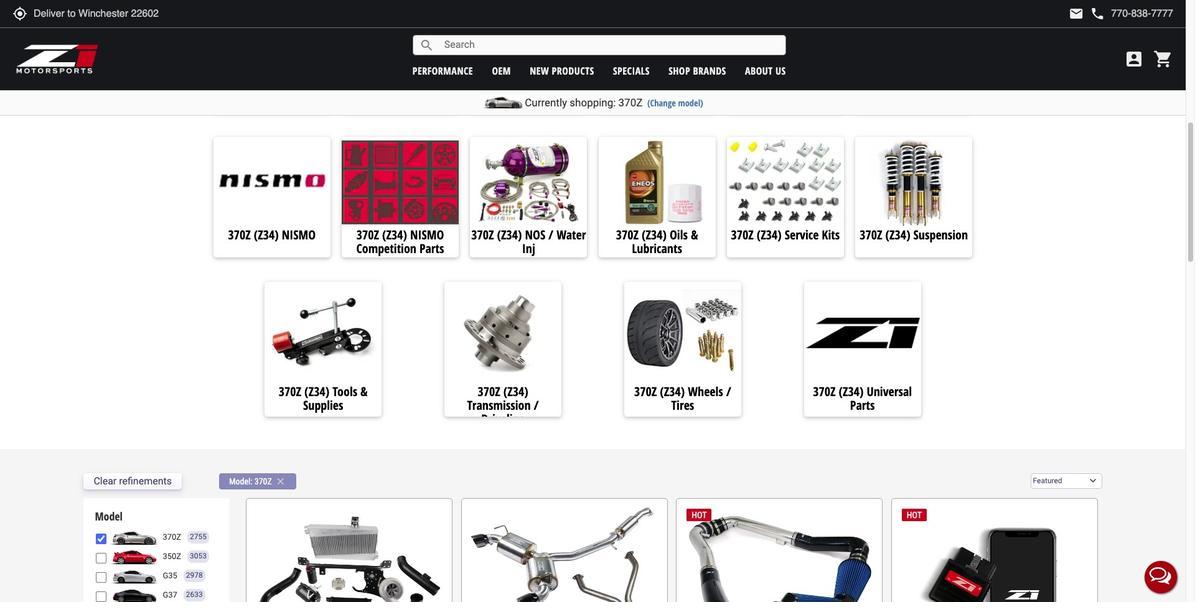 Task type: locate. For each thing, give the bounding box(es) containing it.
shopping_cart
[[1154, 49, 1174, 69]]

370z inside 370z (z34) suspension link
[[860, 227, 883, 244]]

None checkbox
[[96, 553, 107, 564], [96, 573, 107, 583], [96, 592, 107, 603], [96, 553, 107, 564], [96, 573, 107, 583], [96, 592, 107, 603]]

(z34) for 370z (z34) nismo competition parts
[[382, 227, 407, 244]]

refinements
[[119, 476, 172, 488]]

& right oils
[[691, 227, 699, 244]]

clear refinements button
[[84, 474, 182, 490]]

370z for 370z (z34) oils & lubricants
[[616, 227, 639, 244]]

2 nismo from the left
[[410, 227, 444, 244]]

infiniti g35 coupe sedan v35 v36 skyline 2003 2004 2005 2006 2007 2008 3.5l vq35de revup rev up vq35hr z1 motorsports image
[[110, 569, 160, 585]]

370z (z34) wheels / tires
[[635, 383, 732, 414]]

parts inside 370z (z34) universal parts
[[851, 397, 875, 414]]

(change model) link
[[648, 97, 704, 109]]

phone
[[1091, 6, 1106, 21]]

us
[[776, 64, 787, 78]]

370z inside 370z (z34) nismo competition parts
[[357, 227, 379, 244]]

/ inside 370z (z34) nos / water inj
[[549, 227, 554, 244]]

370z (z34) service kits
[[732, 227, 840, 244]]

clear
[[94, 476, 117, 488]]

350z
[[163, 552, 181, 562]]

&
[[691, 227, 699, 244], [361, 383, 368, 400]]

0 vertical spatial parts
[[420, 241, 444, 258]]

shopping_cart link
[[1151, 49, 1174, 69]]

1 horizontal spatial nismo
[[410, 227, 444, 244]]

/
[[549, 227, 554, 244], [727, 383, 732, 400], [534, 397, 539, 414]]

& inside 370z (z34) tools & supplies
[[361, 383, 368, 400]]

/ inside the '370z (z34) wheels / tires'
[[727, 383, 732, 400]]

performance
[[413, 64, 473, 78]]

model
[[95, 510, 123, 525]]

None checkbox
[[96, 534, 107, 545]]

370z (z34) tools & supplies link
[[265, 383, 382, 414]]

1 vertical spatial &
[[361, 383, 368, 400]]

& inside 370z (z34) oils & lubricants
[[691, 227, 699, 244]]

specials link
[[614, 64, 650, 78]]

/ for wheels
[[727, 383, 732, 400]]

370z (z34) transmission / driveline link
[[445, 383, 562, 428]]

370z (z34) suspension link
[[856, 227, 973, 246]]

0 horizontal spatial /
[[534, 397, 539, 414]]

nismo
[[282, 227, 316, 244], [410, 227, 444, 244]]

2633
[[186, 591, 203, 600]]

infiniti g37 coupe sedan convertible v36 cv36 hv36 skyline 2008 2009 2010 2011 2012 2013 3.7l vq37vhr z1 motorsports image
[[110, 588, 160, 603]]

nissan 370z z34 2009 2010 2011 2012 2013 2014 2015 2016 2017 2018 2019 3.7l vq37vhr vhr nismo z1 motorsports image
[[110, 530, 160, 546]]

(z34) inside 370z (z34) transmission / driveline
[[504, 383, 529, 400]]

& right tools
[[361, 383, 368, 400]]

1 horizontal spatial /
[[549, 227, 554, 244]]

370z inside model: 370z close
[[255, 477, 272, 487]]

370z for 370z (z34) service kits
[[732, 227, 754, 244]]

mail
[[1070, 6, 1085, 21]]

nismo inside 370z (z34) nismo competition parts
[[410, 227, 444, 244]]

0 vertical spatial &
[[691, 227, 699, 244]]

1 vertical spatial parts
[[851, 397, 875, 414]]

nissan 350z z33 2003 2004 2005 2006 2007 2008 2009 vq35de 3.5l revup rev up vq35hr nismo z1 motorsports image
[[110, 549, 160, 566]]

370z (z34) nos / water inj link
[[471, 227, 588, 258]]

370z for 370z (z34) suspension
[[860, 227, 883, 244]]

(z34) for 370z (z34) nos / water inj
[[497, 227, 522, 244]]

mail phone
[[1070, 6, 1106, 21]]

phone link
[[1091, 6, 1174, 21]]

(z34) for 370z (z34) wheels / tires
[[660, 383, 685, 400]]

/ right 'driveline'
[[534, 397, 539, 414]]

370z inside 370z (z34) tools & supplies
[[279, 383, 302, 400]]

/ for transmission
[[534, 397, 539, 414]]

/ inside 370z (z34) transmission / driveline
[[534, 397, 539, 414]]

(z34) for 370z (z34) oils & lubricants
[[642, 227, 667, 244]]

lubricants
[[632, 241, 683, 258]]

370z inside the '370z (z34) wheels / tires'
[[635, 383, 657, 400]]

shop brands link
[[669, 64, 727, 78]]

(z34) inside 370z (z34) nos / water inj
[[497, 227, 522, 244]]

currently shopping: 370z (change model)
[[525, 97, 704, 109]]

new products
[[530, 64, 595, 78]]

water
[[557, 227, 586, 244]]

(z34)
[[254, 227, 279, 244], [382, 227, 407, 244], [497, 227, 522, 244], [642, 227, 667, 244], [757, 227, 782, 244], [886, 227, 911, 244], [305, 383, 330, 400], [504, 383, 529, 400], [660, 383, 685, 400], [839, 383, 864, 400]]

(z34) inside 370z (z34) nismo competition parts
[[382, 227, 407, 244]]

1 horizontal spatial &
[[691, 227, 699, 244]]

0 horizontal spatial &
[[361, 383, 368, 400]]

2755
[[190, 533, 207, 542]]

universal
[[867, 383, 913, 400]]

2 horizontal spatial /
[[727, 383, 732, 400]]

0 horizontal spatial nismo
[[282, 227, 316, 244]]

370z inside 370z (z34) nos / water inj
[[472, 227, 494, 244]]

kits
[[822, 227, 840, 244]]

tires
[[672, 397, 695, 414]]

/ right wheels
[[727, 383, 732, 400]]

about us link
[[746, 64, 787, 78]]

/ right nos at top left
[[549, 227, 554, 244]]

370z (z34) oils & lubricants link
[[599, 227, 716, 258]]

new
[[530, 64, 549, 78]]

parts
[[420, 241, 444, 258], [851, 397, 875, 414]]

(z34) inside 370z (z34) tools & supplies
[[305, 383, 330, 400]]

nismo for 370z (z34) nismo competition parts
[[410, 227, 444, 244]]

1 horizontal spatial parts
[[851, 397, 875, 414]]

370z inside the 370z (z34) service kits link
[[732, 227, 754, 244]]

(z34) inside 370z (z34) oils & lubricants
[[642, 227, 667, 244]]

close
[[275, 476, 286, 487]]

370z inside 370z (z34) transmission / driveline
[[478, 383, 501, 400]]

370z (z34) service kits link
[[728, 227, 845, 246]]

about us
[[746, 64, 787, 78]]

370z for 370z (z34) transmission / driveline
[[478, 383, 501, 400]]

nos
[[525, 227, 546, 244]]

tools
[[333, 383, 358, 400]]

g35
[[163, 572, 177, 581]]

transmission
[[467, 397, 531, 414]]

3053
[[190, 553, 207, 561]]

(z34) inside 370z (z34) universal parts
[[839, 383, 864, 400]]

370z inside 370z (z34) universal parts
[[814, 383, 836, 400]]

370z
[[619, 97, 643, 109], [228, 227, 251, 244], [357, 227, 379, 244], [472, 227, 494, 244], [616, 227, 639, 244], [732, 227, 754, 244], [860, 227, 883, 244], [279, 383, 302, 400], [478, 383, 501, 400], [635, 383, 657, 400], [814, 383, 836, 400], [255, 477, 272, 487], [163, 533, 181, 542]]

(z34) inside the '370z (z34) wheels / tires'
[[660, 383, 685, 400]]

370z inside 370z (z34) oils & lubricants
[[616, 227, 639, 244]]

(z34) for 370z (z34) service kits
[[757, 227, 782, 244]]

wheels
[[688, 383, 724, 400]]

370z for 370z (z34) universal parts
[[814, 383, 836, 400]]

suspension
[[914, 227, 969, 244]]

370z for 370z (z34) tools & supplies
[[279, 383, 302, 400]]

oem
[[492, 64, 511, 78]]

1 nismo from the left
[[282, 227, 316, 244]]

0 horizontal spatial parts
[[420, 241, 444, 258]]

brands
[[694, 64, 727, 78]]

inj
[[522, 241, 536, 258]]

account_box link
[[1122, 49, 1148, 69]]

competition
[[357, 241, 417, 258]]

370z inside 370z (z34) nismo link
[[228, 227, 251, 244]]



Task type: vqa. For each thing, say whether or not it's contained in the screenshot.
Tires: Dunlop SP Sport Maxx GT600
no



Task type: describe. For each thing, give the bounding box(es) containing it.
2978
[[186, 572, 203, 581]]

(z34) for 370z (z34) nismo
[[254, 227, 279, 244]]

370z for 370z (z34) nos / water inj
[[472, 227, 494, 244]]

z1 motorsports logo image
[[16, 44, 99, 75]]

performance link
[[413, 64, 473, 78]]

370z (z34) universal parts
[[814, 383, 913, 414]]

370z (z34) suspension
[[860, 227, 969, 244]]

account_box
[[1125, 49, 1145, 69]]

shop
[[669, 64, 691, 78]]

g37
[[163, 591, 177, 600]]

parts inside 370z (z34) nismo competition parts
[[420, 241, 444, 258]]

/ for nos
[[549, 227, 554, 244]]

(z34) for 370z (z34) suspension
[[886, 227, 911, 244]]

(z34) for 370z (z34) universal parts
[[839, 383, 864, 400]]

model:
[[229, 477, 253, 487]]

oem link
[[492, 64, 511, 78]]

about
[[746, 64, 773, 78]]

370z (z34) nismo competition parts link
[[342, 227, 459, 258]]

shop brands
[[669, 64, 727, 78]]

products
[[552, 64, 595, 78]]

search
[[420, 38, 435, 53]]

nismo for 370z (z34) nismo
[[282, 227, 316, 244]]

370z (z34) universal parts link
[[805, 383, 922, 414]]

370z (z34) wheels / tires link
[[625, 383, 742, 414]]

370z for 370z (z34) nismo
[[228, 227, 251, 244]]

mail link
[[1070, 6, 1085, 21]]

Search search field
[[435, 36, 786, 55]]

370z (z34) nismo competition parts
[[357, 227, 444, 258]]

(z34) for 370z (z34) transmission / driveline
[[504, 383, 529, 400]]

(z34) for 370z (z34) tools & supplies
[[305, 383, 330, 400]]

370z (z34) nos / water inj
[[472, 227, 586, 258]]

oils
[[670, 227, 688, 244]]

specials
[[614, 64, 650, 78]]

shopping:
[[570, 97, 616, 109]]

model: 370z close
[[229, 476, 286, 487]]

370z (z34) nismo
[[228, 227, 316, 244]]

370z for 370z (z34) wheels / tires
[[635, 383, 657, 400]]

driveline
[[482, 411, 525, 428]]

my_location
[[12, 6, 27, 21]]

supplies
[[303, 397, 344, 414]]

new products link
[[530, 64, 595, 78]]

370z (z34) oils & lubricants
[[616, 227, 699, 258]]

model)
[[679, 97, 704, 109]]

clear refinements
[[94, 476, 172, 488]]

370z (z34) tools & supplies
[[279, 383, 368, 414]]

(change
[[648, 97, 676, 109]]

service
[[785, 227, 819, 244]]

370z for 370z (z34) nismo competition parts
[[357, 227, 379, 244]]

currently
[[525, 97, 568, 109]]

& for 370z (z34) tools & supplies
[[361, 383, 368, 400]]

& for 370z (z34) oils & lubricants
[[691, 227, 699, 244]]

370z (z34) transmission / driveline
[[467, 383, 539, 428]]

370z (z34) nismo link
[[214, 227, 331, 246]]



